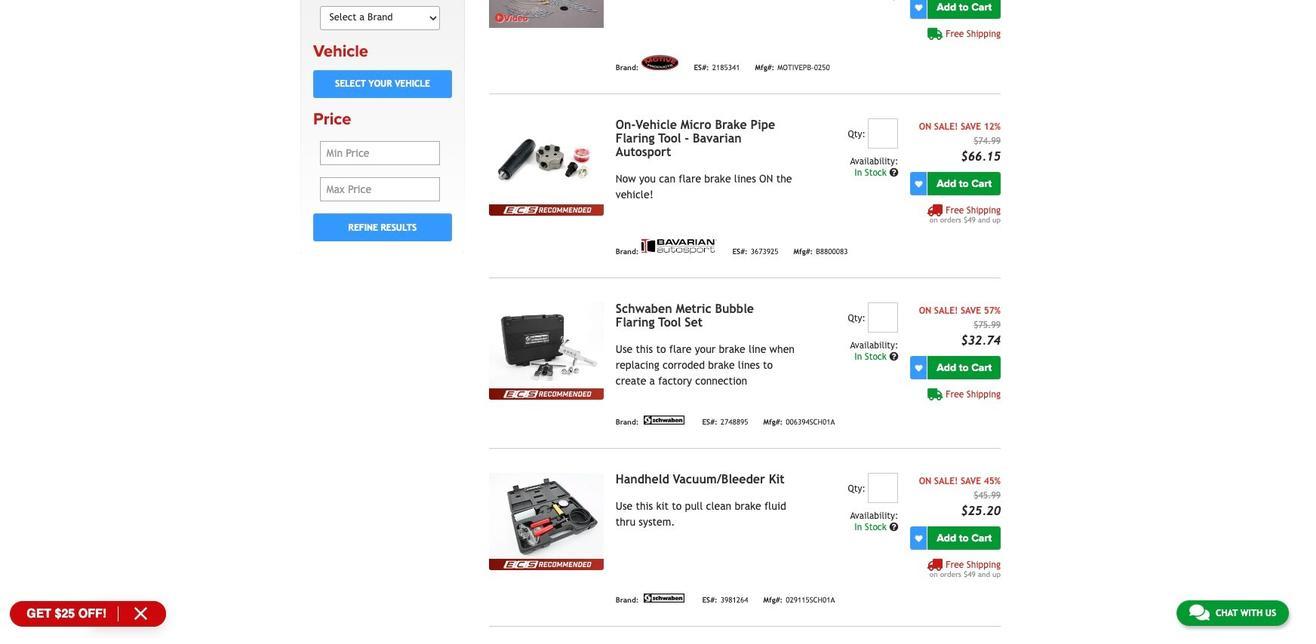 Task type: locate. For each thing, give the bounding box(es) containing it.
1 ecs tuning recommends this product. image from the top
[[489, 205, 604, 216]]

2 vertical spatial add to wish list image
[[916, 535, 923, 543]]

0 vertical spatial question circle image
[[890, 168, 899, 177]]

0 vertical spatial ecs tuning recommends this product. image
[[489, 205, 604, 216]]

0 vertical spatial schwaben - corporate logo image
[[642, 416, 688, 425]]

3 ecs tuning recommends this product. image from the top
[[489, 560, 604, 571]]

schwaben - corporate logo image for the 'es#2748895 - 006394sch01a - schwaben metric bubble flaring tool set  - use this to flare your brake line when replacing corroded brake lines to create a factory connection - schwaben - audi bmw volkswagen mercedes benz mini porsche' image on the left of the page
[[642, 416, 688, 425]]

question circle image
[[890, 353, 899, 362]]

ecs tuning recommends this product. image for es#3981264 - 029115sch01a - handheld vacuum/bleeder kit - use this kit to pull clean brake fluid thru system. - schwaben - audi bmw volkswagen mercedes benz mini porsche image
[[489, 560, 604, 571]]

1 add to wish list image from the top
[[916, 180, 923, 188]]

2 vertical spatial ecs tuning recommends this product. image
[[489, 560, 604, 571]]

2 ecs tuning recommends this product. image from the top
[[489, 389, 604, 400]]

es#2748895 - 006394sch01a - schwaben metric bubble flaring tool set  - use this to flare your brake line when replacing corroded brake lines to create a factory connection - schwaben - audi bmw volkswagen mercedes benz mini porsche image
[[489, 303, 604, 389]]

ecs tuning recommends this product. image
[[489, 205, 604, 216], [489, 389, 604, 400], [489, 560, 604, 571]]

add to wish list image
[[916, 180, 923, 188], [916, 364, 923, 372], [916, 535, 923, 543]]

1 vertical spatial question circle image
[[890, 523, 899, 532]]

1 question circle image from the top
[[890, 168, 899, 177]]

2 add to wish list image from the top
[[916, 364, 923, 372]]

None number field
[[869, 119, 899, 149], [869, 303, 899, 333], [869, 473, 899, 504], [869, 119, 899, 149], [869, 303, 899, 333], [869, 473, 899, 504]]

es#3981264 - 029115sch01a - handheld vacuum/bleeder kit - use this kit to pull clean brake fluid thru system. - schwaben - audi bmw volkswagen mercedes benz mini porsche image
[[489, 473, 604, 560]]

Min Price number field
[[320, 141, 440, 166]]

question circle image for schwaben - corporate logo related to es#3981264 - 029115sch01a - handheld vacuum/bleeder kit - use this kit to pull clean brake fluid thru system. - schwaben - audi bmw volkswagen mercedes benz mini porsche image
[[890, 523, 899, 532]]

question circle image
[[890, 168, 899, 177], [890, 523, 899, 532]]

3 add to wish list image from the top
[[916, 535, 923, 543]]

schwaben - corporate logo image
[[642, 416, 688, 425], [642, 594, 688, 603]]

0 vertical spatial add to wish list image
[[916, 180, 923, 188]]

2 schwaben - corporate logo image from the top
[[642, 594, 688, 603]]

1 vertical spatial schwaben - corporate logo image
[[642, 594, 688, 603]]

bav auto tools - corporate logo image
[[642, 239, 718, 254]]

1 vertical spatial ecs tuning recommends this product. image
[[489, 389, 604, 400]]

2 question circle image from the top
[[890, 523, 899, 532]]

motive - corporate logo image
[[642, 55, 679, 70]]

1 schwaben - corporate logo image from the top
[[642, 416, 688, 425]]

1 vertical spatial add to wish list image
[[916, 364, 923, 372]]



Task type: describe. For each thing, give the bounding box(es) containing it.
schwaben - corporate logo image for es#3981264 - 029115sch01a - handheld vacuum/bleeder kit - use this kit to pull clean brake fluid thru system. - schwaben - audi bmw volkswagen mercedes benz mini porsche image
[[642, 594, 688, 603]]

add to wish list image
[[916, 3, 923, 11]]

ecs tuning recommends this product. image for the 'es#2748895 - 006394sch01a - schwaben metric bubble flaring tool set  - use this to flare your brake line when replacing corroded brake lines to create a factory connection - schwaben - audi bmw volkswagen mercedes benz mini porsche' image on the left of the page
[[489, 389, 604, 400]]

es#2185341 - motivepb-0250 - universal pro power bleeder - bleed the brakes in just about anything in no time at all - motive - audi bmw volkswagen mercedes benz porsche image
[[489, 0, 604, 28]]

es#3673925 - b8800083 - on-vehicle micro brake pipe flaring tool - bavarian autosport - now you can flare brake lines on the vehicle! - bav auto tools - audi bmw volkswagen mercedes benz mini porsche image
[[489, 119, 604, 205]]

ecs tuning recommends this product. image for 'es#3673925 - b8800083 - on-vehicle micro brake pipe flaring tool - bavarian autosport - now you can flare brake lines on the vehicle! - bav auto tools - audi bmw volkswagen mercedes benz mini porsche' 'image'
[[489, 205, 604, 216]]

add to wish list image for question circle image associated with bav auto tools - corporate logo
[[916, 180, 923, 188]]

add to wish list image for question circle icon
[[916, 364, 923, 372]]

question circle image for bav auto tools - corporate logo
[[890, 168, 899, 177]]

Max Price number field
[[320, 178, 440, 202]]

add to wish list image for question circle image corresponding to schwaben - corporate logo related to es#3981264 - 029115sch01a - handheld vacuum/bleeder kit - use this kit to pull clean brake fluid thru system. - schwaben - audi bmw volkswagen mercedes benz mini porsche image
[[916, 535, 923, 543]]



Task type: vqa. For each thing, say whether or not it's contained in the screenshot.
the Brand: on the top of page
no



